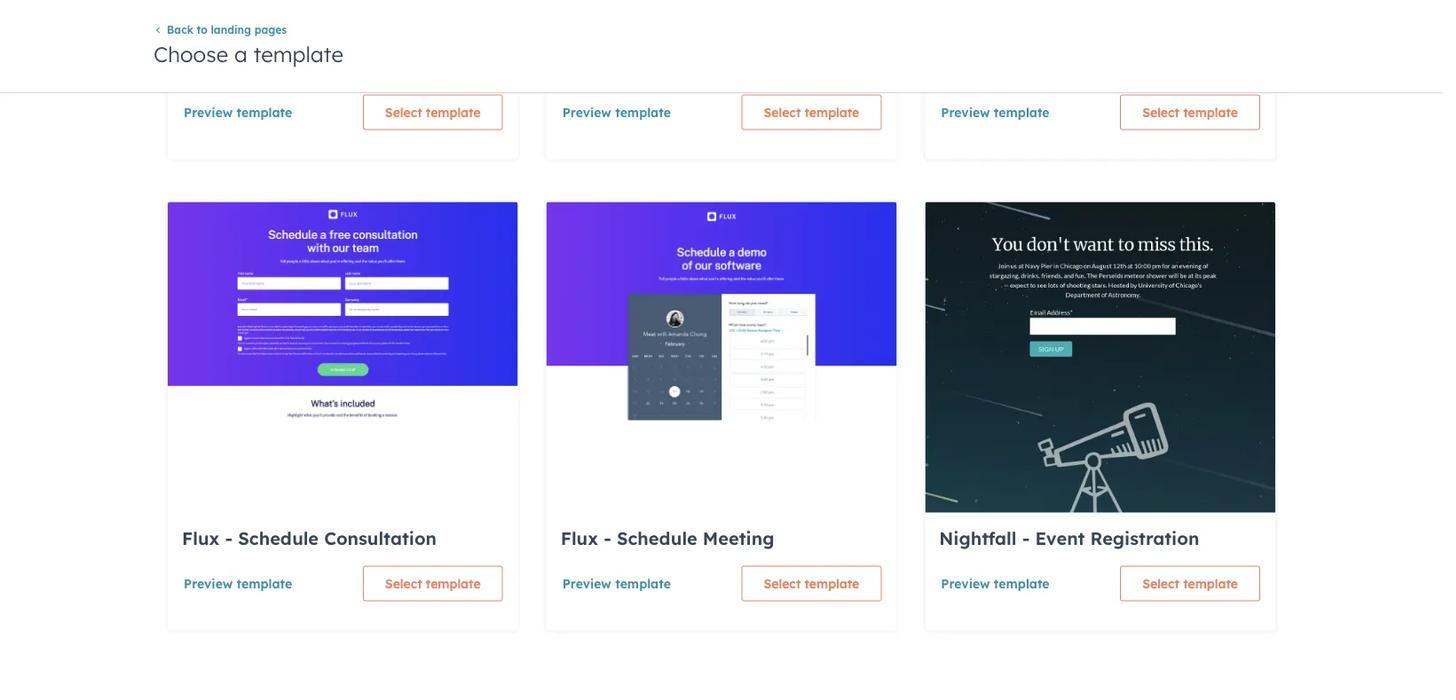 Task type: vqa. For each thing, say whether or not it's contained in the screenshot.
Select corresponding to Flux - Schedule Meeting
yes



Task type: describe. For each thing, give the bounding box(es) containing it.
flux for flux - schedule consultation
[[182, 527, 220, 549]]

a
[[234, 40, 247, 67]]

schedule for flux - schedule meeting
[[617, 527, 698, 549]]

compass - schedule meeting
[[182, 55, 439, 78]]

nightfall - event registration
[[940, 527, 1200, 549]]

meeting for flux - schedule meeting
[[703, 527, 775, 549]]

select template button for flux - schedule consultation
[[363, 566, 503, 601]]

select template button for compass - schedule meeting
[[363, 95, 503, 130]]

nightfall
[[940, 527, 1017, 549]]

preview for nightfall - event registration
[[941, 576, 990, 591]]

- for flux - schedule meeting
[[604, 527, 611, 549]]

preview template button for compass - schedule meeting
[[183, 95, 293, 130]]

select for flux - schedule consultation
[[385, 576, 422, 591]]

landing
[[211, 23, 251, 36]]

event
[[1036, 527, 1085, 549]]

preview image for 'flux - schedule consultation' template image
[[168, 202, 518, 421]]

- for flux - schedule consultation
[[225, 527, 233, 549]]

preview for flux - schedule meeting
[[563, 576, 612, 591]]

select template button for flux - schedule meeting
[[742, 566, 882, 601]]

preview for compass - schedule meeting
[[184, 104, 233, 120]]

preview template for flux - schedule meeting
[[563, 576, 671, 591]]

preview template button for flux - schedule meeting
[[562, 566, 672, 601]]

flux - schedule consultation
[[182, 527, 437, 549]]

registration
[[1091, 527, 1200, 549]]

preview template for flux - schedule consultation
[[184, 576, 292, 591]]

preview template for compass - schedule meeting
[[184, 104, 292, 120]]

compass
[[182, 55, 263, 78]]

preview template for nightfall - event registration
[[941, 576, 1050, 591]]

select for compass - schedule meeting
[[385, 104, 422, 120]]

choose a template
[[154, 40, 343, 67]]

back to landing pages
[[167, 23, 287, 36]]



Task type: locate. For each thing, give the bounding box(es) containing it.
preview template
[[184, 104, 292, 120], [563, 104, 671, 120], [941, 104, 1050, 120], [184, 576, 292, 591], [563, 576, 671, 591], [941, 576, 1050, 591]]

preview template button for flux - schedule consultation
[[183, 566, 293, 601]]

0 vertical spatial meeting
[[367, 55, 439, 78]]

0 horizontal spatial flux
[[182, 527, 220, 549]]

1 vertical spatial meeting
[[703, 527, 775, 549]]

preview image for 'flux - schedule meeting' template image
[[547, 202, 897, 421]]

- for nightfall - event registration
[[1022, 527, 1030, 549]]

select template for compass - schedule meeting
[[385, 104, 481, 120]]

select template for nightfall - event registration
[[1143, 576, 1238, 591]]

choose
[[154, 40, 228, 67]]

template
[[253, 40, 343, 67], [237, 104, 292, 120], [426, 104, 481, 120], [615, 104, 671, 120], [805, 104, 860, 120], [994, 104, 1050, 120], [1184, 104, 1238, 120], [237, 576, 292, 591], [426, 576, 481, 591], [615, 576, 671, 591], [805, 576, 860, 591], [994, 576, 1050, 591], [1184, 576, 1238, 591]]

1 flux from the left
[[182, 527, 220, 549]]

select template button
[[363, 95, 503, 130], [742, 95, 882, 130], [1121, 95, 1261, 130], [363, 566, 503, 601], [742, 566, 882, 601], [1121, 566, 1261, 601]]

select template for flux - schedule meeting
[[764, 576, 860, 591]]

flux
[[182, 527, 220, 549], [561, 527, 598, 549]]

flux - schedule meeting
[[561, 527, 775, 549]]

0 horizontal spatial meeting
[[367, 55, 439, 78]]

schedule for flux - schedule consultation
[[238, 527, 319, 549]]

select for flux - schedule meeting
[[764, 576, 801, 591]]

preview template button
[[183, 95, 293, 130], [562, 95, 672, 130], [940, 95, 1051, 130], [183, 566, 293, 601], [562, 566, 672, 601], [940, 566, 1051, 601]]

2 flux from the left
[[561, 527, 598, 549]]

flux for flux - schedule meeting
[[561, 527, 598, 549]]

1 horizontal spatial flux
[[561, 527, 598, 549]]

1 horizontal spatial meeting
[[703, 527, 775, 549]]

select for nightfall - event registration
[[1143, 576, 1180, 591]]

pages
[[255, 23, 287, 36]]

-
[[268, 55, 276, 78], [225, 527, 233, 549], [604, 527, 611, 549], [1022, 527, 1030, 549]]

schedule
[[281, 55, 362, 78], [238, 527, 319, 549], [617, 527, 698, 549]]

meeting
[[367, 55, 439, 78], [703, 527, 775, 549]]

meeting for compass - schedule meeting
[[367, 55, 439, 78]]

select template button for nightfall - event registration
[[1121, 566, 1261, 601]]

preview
[[184, 104, 233, 120], [563, 104, 612, 120], [941, 104, 990, 120], [184, 576, 233, 591], [563, 576, 612, 591], [941, 576, 990, 591]]

select template
[[385, 104, 481, 120], [764, 104, 860, 120], [1143, 104, 1238, 120], [385, 576, 481, 591], [764, 576, 860, 591], [1143, 576, 1238, 591]]

schedule for compass - schedule meeting
[[281, 55, 362, 78]]

preview for flux - schedule consultation
[[184, 576, 233, 591]]

to
[[197, 23, 208, 36]]

preview image for 'nightfall - event registration' template image
[[925, 202, 1276, 539]]

back
[[167, 23, 193, 36]]

- for compass - schedule meeting
[[268, 55, 276, 78]]

back to landing pages link
[[154, 23, 287, 36]]

consultation
[[324, 527, 437, 549]]

select
[[385, 104, 422, 120], [764, 104, 801, 120], [1143, 104, 1180, 120], [385, 576, 422, 591], [764, 576, 801, 591], [1143, 576, 1180, 591]]

preview template button for nightfall - event registration
[[940, 566, 1051, 601]]

select template for flux - schedule consultation
[[385, 576, 481, 591]]



